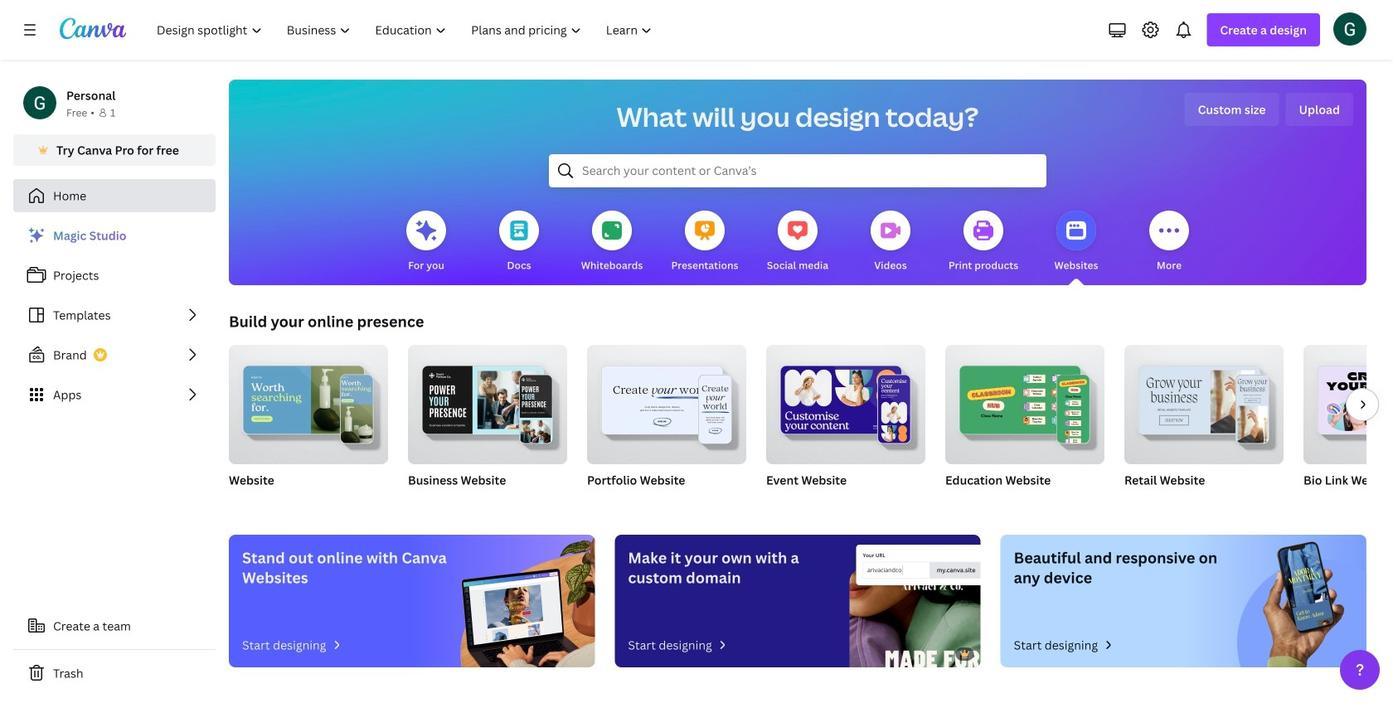 Task type: locate. For each thing, give the bounding box(es) containing it.
list
[[13, 219, 216, 411]]

group
[[229, 338, 388, 509], [229, 338, 388, 465], [408, 338, 567, 509], [408, 338, 567, 465], [587, 338, 747, 509], [587, 338, 747, 465], [766, 338, 926, 509], [766, 338, 926, 465], [946, 345, 1105, 509], [946, 345, 1105, 465], [1125, 345, 1284, 509], [1304, 345, 1394, 509]]

None search field
[[549, 154, 1047, 187]]

greg robinson image
[[1334, 12, 1367, 45]]



Task type: vqa. For each thing, say whether or not it's contained in the screenshot.
group
yes



Task type: describe. For each thing, give the bounding box(es) containing it.
top level navigation element
[[146, 13, 666, 46]]

Search search field
[[582, 155, 1014, 187]]



